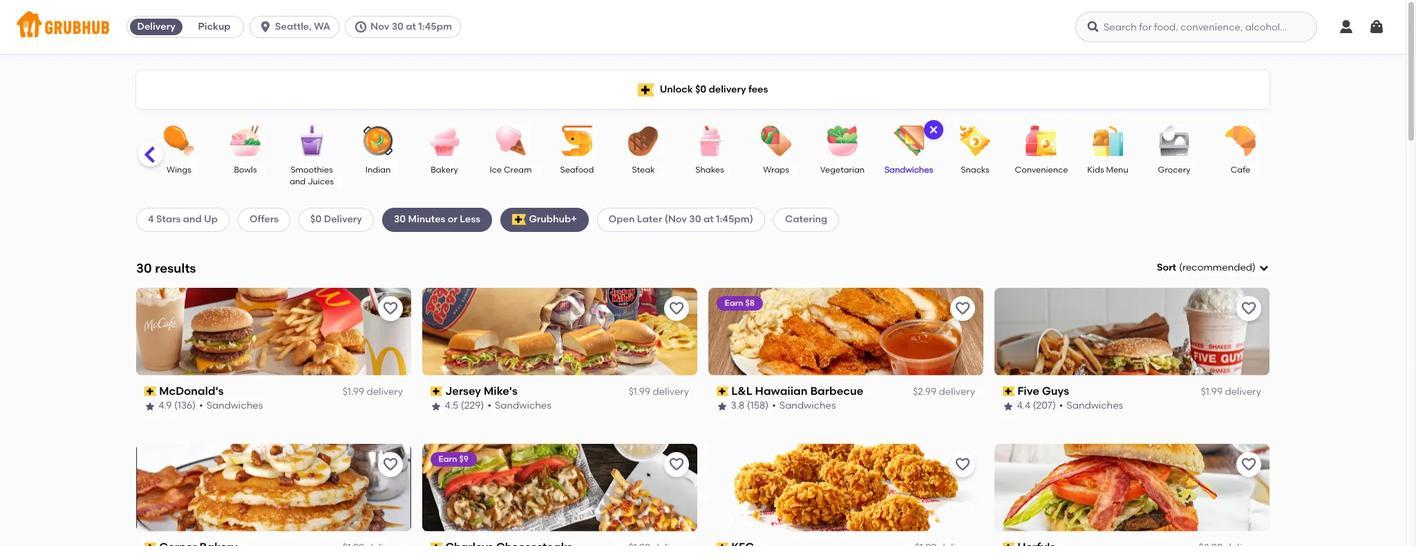 Task type: vqa. For each thing, say whether or not it's contained in the screenshot.
the Smoothies
yes



Task type: describe. For each thing, give the bounding box(es) containing it.
steak
[[632, 165, 655, 175]]

herfy's logo image
[[995, 444, 1270, 532]]

charleys cheesesteaks logo image
[[422, 444, 697, 532]]

bowls image
[[221, 126, 270, 156]]

stars
[[156, 214, 181, 226]]

earn $9
[[439, 455, 469, 464]]

Search for food, convenience, alcohol... search field
[[1076, 12, 1317, 42]]

steak image
[[619, 126, 668, 156]]

1 horizontal spatial delivery
[[324, 214, 362, 226]]

earn $8
[[725, 298, 755, 308]]

convenience image
[[1017, 126, 1066, 156]]

save this restaurant image for corner bakery logo at the bottom of the page
[[382, 457, 399, 473]]

indian image
[[354, 126, 402, 156]]

seattle, wa
[[275, 21, 330, 32]]

sandwiches for five guys
[[1067, 400, 1124, 412]]

less
[[460, 214, 481, 226]]

3.8
[[731, 400, 745, 412]]

or
[[448, 214, 458, 226]]

jersey
[[446, 385, 482, 398]]

• sandwiches for mcdonald's
[[200, 400, 263, 412]]

seattle, wa button
[[250, 16, 345, 38]]

sandwiches for jersey mike's
[[495, 400, 552, 412]]

0 horizontal spatial $0
[[310, 214, 322, 226]]

• for mcdonald's
[[200, 400, 203, 412]]

delivery for jersey mike's
[[653, 386, 689, 398]]

offers
[[250, 214, 279, 226]]

pickup
[[198, 21, 231, 32]]

$1.99 delivery for mcdonald's
[[343, 386, 403, 398]]

five guys
[[1018, 385, 1070, 398]]

seattle,
[[275, 21, 312, 32]]

save this restaurant image for five guys logo
[[1241, 301, 1257, 317]]

(158)
[[747, 400, 769, 412]]

1 horizontal spatial subscription pass image
[[1003, 543, 1015, 547]]

nov
[[370, 21, 389, 32]]

$8
[[746, 298, 755, 308]]

• for jersey mike's
[[488, 400, 492, 412]]

$9
[[460, 455, 469, 464]]

main navigation navigation
[[0, 0, 1406, 54]]

open
[[609, 214, 635, 226]]

wraps
[[763, 165, 789, 175]]

1:45pm
[[418, 21, 452, 32]]

$0 delivery
[[310, 214, 362, 226]]

open later (nov 30 at 1:45pm)
[[609, 214, 753, 226]]

fees
[[749, 84, 768, 95]]

smoothies and juices
[[290, 165, 334, 187]]

results
[[155, 260, 196, 276]]

4.4
[[1017, 400, 1031, 412]]

vegetarian
[[820, 165, 865, 175]]

sort ( recommended )
[[1157, 262, 1256, 274]]

soup image
[[88, 126, 137, 156]]

kids
[[1087, 165, 1104, 175]]

save this restaurant button for corner bakery logo at the bottom of the page
[[378, 453, 403, 477]]

4.5 (229)
[[445, 400, 485, 412]]

juices
[[308, 177, 334, 187]]

shakes
[[696, 165, 724, 175]]

• sandwiches for l&l hawaiian barbecue
[[773, 400, 836, 412]]

save this restaurant image for mcdonald's logo
[[382, 301, 399, 317]]

wa
[[314, 21, 330, 32]]

five guys logo image
[[995, 288, 1270, 376]]

0 horizontal spatial subscription pass image
[[717, 387, 729, 397]]

ice cream image
[[487, 126, 535, 156]]

• sandwiches for five guys
[[1060, 400, 1124, 412]]

3.8 (158)
[[731, 400, 769, 412]]

guys
[[1042, 385, 1070, 398]]

grocery
[[1158, 165, 1191, 175]]

kids menu image
[[1084, 126, 1132, 156]]

bakery
[[431, 165, 458, 175]]

bakery image
[[420, 126, 469, 156]]

30 right (nov
[[689, 214, 701, 226]]

jersey mike's
[[446, 385, 518, 398]]

$2.99
[[913, 386, 937, 398]]

svg image inside nov 30 at 1:45pm button
[[354, 20, 368, 34]]

(136)
[[174, 400, 196, 412]]

sandwiches image
[[885, 126, 933, 156]]

barbecue
[[811, 385, 864, 398]]

save this restaurant button for mcdonald's logo
[[378, 296, 403, 321]]

0 horizontal spatial svg image
[[1087, 20, 1100, 34]]

delivery for mcdonald's
[[367, 386, 403, 398]]

• for five guys
[[1060, 400, 1064, 412]]

1 vertical spatial and
[[183, 214, 202, 226]]

30 minutes or less
[[394, 214, 481, 226]]

bowls
[[234, 165, 257, 175]]

smoothies and juices image
[[288, 126, 336, 156]]

cream
[[504, 165, 532, 175]]

(
[[1179, 262, 1183, 274]]

4.4 (207)
[[1017, 400, 1056, 412]]

1:45pm)
[[716, 214, 753, 226]]

menu
[[1106, 165, 1129, 175]]

unlock $0 delivery fees
[[660, 84, 768, 95]]

star icon image for l&l hawaiian barbecue
[[717, 401, 728, 412]]

mcdonald's
[[159, 385, 224, 398]]

mcdonald's logo image
[[136, 288, 411, 376]]

nov 30 at 1:45pm button
[[345, 16, 467, 38]]

ice cream
[[490, 165, 532, 175]]

wings image
[[155, 126, 203, 156]]



Task type: locate. For each thing, give the bounding box(es) containing it.
sandwiches for l&l hawaiian barbecue
[[780, 400, 836, 412]]

• right "(158)"
[[773, 400, 776, 412]]

2 $1.99 from the left
[[629, 386, 650, 398]]

five
[[1018, 385, 1040, 398]]

$2.99 delivery
[[913, 386, 975, 398]]

$1.99 delivery for five guys
[[1201, 386, 1261, 398]]

0 vertical spatial at
[[406, 21, 416, 32]]

cafe
[[1231, 165, 1251, 175]]

• sandwiches down mcdonald's
[[200, 400, 263, 412]]

$0 right unlock
[[695, 84, 707, 95]]

grocery image
[[1150, 126, 1199, 156]]

30 right nov
[[392, 21, 404, 32]]

• right '(136)'
[[200, 400, 203, 412]]

hawaiian
[[756, 385, 808, 398]]

kfc logo image
[[708, 444, 984, 532]]

1 • from the left
[[200, 400, 203, 412]]

1 horizontal spatial $1.99 delivery
[[629, 386, 689, 398]]

30 left minutes on the left
[[394, 214, 406, 226]]

0 vertical spatial and
[[290, 177, 306, 187]]

delivery button
[[127, 16, 185, 38]]

save this restaurant button for jersey mike's logo
[[664, 296, 689, 321]]

snacks
[[961, 165, 990, 175]]

4.9 (136)
[[159, 400, 196, 412]]

save this restaurant image for kfc logo
[[955, 457, 971, 473]]

1 vertical spatial $0
[[310, 214, 322, 226]]

delivery
[[137, 21, 175, 32], [324, 214, 362, 226]]

2 • from the left
[[488, 400, 492, 412]]

1 $1.99 delivery from the left
[[343, 386, 403, 398]]

2 $1.99 delivery from the left
[[629, 386, 689, 398]]

sandwiches down l&l hawaiian barbecue
[[780, 400, 836, 412]]

•
[[200, 400, 203, 412], [488, 400, 492, 412], [773, 400, 776, 412], [1060, 400, 1064, 412]]

vegetarian image
[[818, 126, 867, 156]]

sandwiches down sandwiches image
[[885, 165, 933, 175]]

4.5
[[445, 400, 459, 412]]

minutes
[[408, 214, 445, 226]]

1 • sandwiches from the left
[[200, 400, 263, 412]]

0 vertical spatial $0
[[695, 84, 707, 95]]

earn for earn $9
[[439, 455, 458, 464]]

star icon image left 4.4
[[1003, 401, 1014, 412]]

• down guys
[[1060, 400, 1064, 412]]

delivery for l&l hawaiian barbecue
[[939, 386, 975, 398]]

grubhub plus flag logo image left unlock
[[638, 83, 654, 96]]

0 horizontal spatial $1.99 delivery
[[343, 386, 403, 398]]

svg image
[[1369, 19, 1385, 35], [1087, 20, 1100, 34], [1259, 263, 1270, 274]]

subscription pass image
[[717, 387, 729, 397], [1003, 543, 1015, 547]]

delivery
[[709, 84, 746, 95], [367, 386, 403, 398], [653, 386, 689, 398], [939, 386, 975, 398], [1225, 386, 1261, 398]]

sandwiches down mcdonald's
[[207, 400, 263, 412]]

0 horizontal spatial grubhub plus flag logo image
[[512, 215, 526, 226]]

$0 down the 'juices'
[[310, 214, 322, 226]]

$1.99 for five guys
[[1201, 386, 1223, 398]]

1 $1.99 from the left
[[343, 386, 364, 398]]

4 • from the left
[[1060, 400, 1064, 412]]

1 horizontal spatial earn
[[725, 298, 744, 308]]

save this restaurant button for the herfy's logo
[[1237, 453, 1261, 477]]

grubhub+
[[529, 214, 577, 226]]

svg image
[[1338, 19, 1355, 35], [259, 20, 272, 34], [354, 20, 368, 34], [928, 124, 939, 135]]

pickup button
[[185, 16, 243, 38]]

star icon image for mcdonald's
[[144, 401, 156, 412]]

nov 30 at 1:45pm
[[370, 21, 452, 32]]

1 vertical spatial grubhub plus flag logo image
[[512, 215, 526, 226]]

none field containing sort
[[1157, 261, 1270, 275]]

l&l hawaiian barbecue logo image
[[708, 288, 984, 376]]

earn left "$8"
[[725, 298, 744, 308]]

and inside 'smoothies and juices'
[[290, 177, 306, 187]]

cafe image
[[1217, 126, 1265, 156]]

1 horizontal spatial at
[[704, 214, 714, 226]]

30 left results
[[136, 260, 152, 276]]

1 vertical spatial at
[[704, 214, 714, 226]]

unlock
[[660, 84, 693, 95]]

save this restaurant button for five guys logo
[[1237, 296, 1261, 321]]

at left 1:45pm)
[[704, 214, 714, 226]]

save this restaurant image for jersey mike's logo
[[668, 301, 685, 317]]

star icon image for five guys
[[1003, 401, 1014, 412]]

1 horizontal spatial $1.99
[[629, 386, 650, 398]]

$1.99 delivery
[[343, 386, 403, 398], [629, 386, 689, 398], [1201, 386, 1261, 398]]

wings
[[167, 165, 191, 175]]

30
[[392, 21, 404, 32], [394, 214, 406, 226], [689, 214, 701, 226], [136, 260, 152, 276]]

• down jersey mike's
[[488, 400, 492, 412]]

save this restaurant image
[[1241, 301, 1257, 317], [668, 457, 685, 473], [1241, 457, 1257, 473]]

(207)
[[1033, 400, 1056, 412]]

smoothies
[[291, 165, 333, 175]]

4.9
[[159, 400, 172, 412]]

3 star icon image from the left
[[717, 401, 728, 412]]

1 vertical spatial earn
[[439, 455, 458, 464]]

delivery down the 'juices'
[[324, 214, 362, 226]]

2 horizontal spatial svg image
[[1369, 19, 1385, 35]]

kids menu
[[1087, 165, 1129, 175]]

None field
[[1157, 261, 1270, 275]]

0 horizontal spatial at
[[406, 21, 416, 32]]

sort
[[1157, 262, 1176, 274]]

30 results
[[136, 260, 196, 276]]

star icon image left 4.5
[[431, 401, 442, 412]]

star icon image left 3.8
[[717, 401, 728, 412]]

0 horizontal spatial earn
[[439, 455, 458, 464]]

indian
[[365, 165, 391, 175]]

1 horizontal spatial grubhub plus flag logo image
[[638, 83, 654, 96]]

at left 1:45pm at top
[[406, 21, 416, 32]]

$1.99 for mcdonald's
[[343, 386, 364, 398]]

1 vertical spatial delivery
[[324, 214, 362, 226]]

(nov
[[665, 214, 687, 226]]

save this restaurant image for the herfy's logo
[[1241, 457, 1257, 473]]

4
[[148, 214, 154, 226]]

at
[[406, 21, 416, 32], [704, 214, 714, 226]]

delivery left pickup
[[137, 21, 175, 32]]

1 star icon image from the left
[[144, 401, 156, 412]]

sandwiches for mcdonald's
[[207, 400, 263, 412]]

sandwiches down guys
[[1067, 400, 1124, 412]]

2 • sandwiches from the left
[[488, 400, 552, 412]]

$1.99 for jersey mike's
[[629, 386, 650, 398]]

seafood image
[[553, 126, 601, 156]]

grubhub plus flag logo image
[[638, 83, 654, 96], [512, 215, 526, 226]]

1 horizontal spatial $0
[[695, 84, 707, 95]]

svg image inside seattle, wa button
[[259, 20, 272, 34]]

(229)
[[461, 400, 485, 412]]

• sandwiches down mike's
[[488, 400, 552, 412]]

2 horizontal spatial $1.99
[[1201, 386, 1223, 398]]

corner bakery logo image
[[136, 444, 411, 532]]

and down smoothies
[[290, 177, 306, 187]]

4 stars and up
[[148, 214, 218, 226]]

3 • sandwiches from the left
[[773, 400, 836, 412]]

0 horizontal spatial $1.99
[[343, 386, 364, 398]]

$0
[[695, 84, 707, 95], [310, 214, 322, 226]]

$1.99
[[343, 386, 364, 398], [629, 386, 650, 398], [1201, 386, 1223, 398]]

recommended
[[1183, 262, 1253, 274]]

• sandwiches down l&l hawaiian barbecue
[[773, 400, 836, 412]]

1 horizontal spatial svg image
[[1259, 263, 1270, 274]]

0 vertical spatial delivery
[[137, 21, 175, 32]]

earn left $9
[[439, 455, 458, 464]]

star icon image for jersey mike's
[[431, 401, 442, 412]]

grubhub plus flag logo image for unlock $0 delivery fees
[[638, 83, 654, 96]]

jersey mike's logo image
[[422, 288, 697, 376]]

grubhub plus flag logo image for grubhub+
[[512, 215, 526, 226]]

shakes image
[[686, 126, 734, 156]]

2 star icon image from the left
[[431, 401, 442, 412]]

save this restaurant button for kfc logo
[[950, 453, 975, 477]]

wraps image
[[752, 126, 800, 156]]

)
[[1253, 262, 1256, 274]]

0 vertical spatial subscription pass image
[[717, 387, 729, 397]]

delivery inside button
[[137, 21, 175, 32]]

3 $1.99 from the left
[[1201, 386, 1223, 398]]

save this restaurant button
[[378, 296, 403, 321], [664, 296, 689, 321], [950, 296, 975, 321], [1237, 296, 1261, 321], [378, 453, 403, 477], [664, 453, 689, 477], [950, 453, 975, 477], [1237, 453, 1261, 477]]

30 inside nov 30 at 1:45pm button
[[392, 21, 404, 32]]

0 horizontal spatial and
[[183, 214, 202, 226]]

star icon image left 4.9
[[144, 401, 156, 412]]

• sandwiches for jersey mike's
[[488, 400, 552, 412]]

earn
[[725, 298, 744, 308], [439, 455, 458, 464]]

star icon image
[[144, 401, 156, 412], [431, 401, 442, 412], [717, 401, 728, 412], [1003, 401, 1014, 412]]

and
[[290, 177, 306, 187], [183, 214, 202, 226]]

1 vertical spatial subscription pass image
[[1003, 543, 1015, 547]]

4 • sandwiches from the left
[[1060, 400, 1124, 412]]

catering
[[785, 214, 828, 226]]

sandwiches down mike's
[[495, 400, 552, 412]]

ice
[[490, 165, 502, 175]]

subscription pass image
[[144, 387, 157, 397], [431, 387, 443, 397], [1003, 387, 1015, 397], [144, 543, 157, 547], [431, 543, 443, 547], [717, 543, 729, 547]]

0 vertical spatial grubhub plus flag logo image
[[638, 83, 654, 96]]

0 horizontal spatial delivery
[[137, 21, 175, 32]]

up
[[204, 214, 218, 226]]

4 star icon image from the left
[[1003, 401, 1014, 412]]

3 • from the left
[[773, 400, 776, 412]]

l&l hawaiian barbecue
[[732, 385, 864, 398]]

• for l&l hawaiian barbecue
[[773, 400, 776, 412]]

earn for earn $8
[[725, 298, 744, 308]]

snacks image
[[951, 126, 999, 156]]

• sandwiches down guys
[[1060, 400, 1124, 412]]

grubhub plus flag logo image left grubhub+
[[512, 215, 526, 226]]

convenience
[[1015, 165, 1068, 175]]

• sandwiches
[[200, 400, 263, 412], [488, 400, 552, 412], [773, 400, 836, 412], [1060, 400, 1124, 412]]

later
[[637, 214, 662, 226]]

at inside nov 30 at 1:45pm button
[[406, 21, 416, 32]]

and left up
[[183, 214, 202, 226]]

0 vertical spatial earn
[[725, 298, 744, 308]]

save this restaurant image
[[382, 301, 399, 317], [668, 301, 685, 317], [955, 301, 971, 317], [382, 457, 399, 473], [955, 457, 971, 473]]

3 $1.99 delivery from the left
[[1201, 386, 1261, 398]]

mike's
[[484, 385, 518, 398]]

2 horizontal spatial $1.99 delivery
[[1201, 386, 1261, 398]]

sandwiches
[[885, 165, 933, 175], [207, 400, 263, 412], [495, 400, 552, 412], [780, 400, 836, 412], [1067, 400, 1124, 412]]

$1.99 delivery for jersey mike's
[[629, 386, 689, 398]]

seafood
[[560, 165, 594, 175]]

delivery for five guys
[[1225, 386, 1261, 398]]

l&l
[[732, 385, 753, 398]]

1 horizontal spatial and
[[290, 177, 306, 187]]



